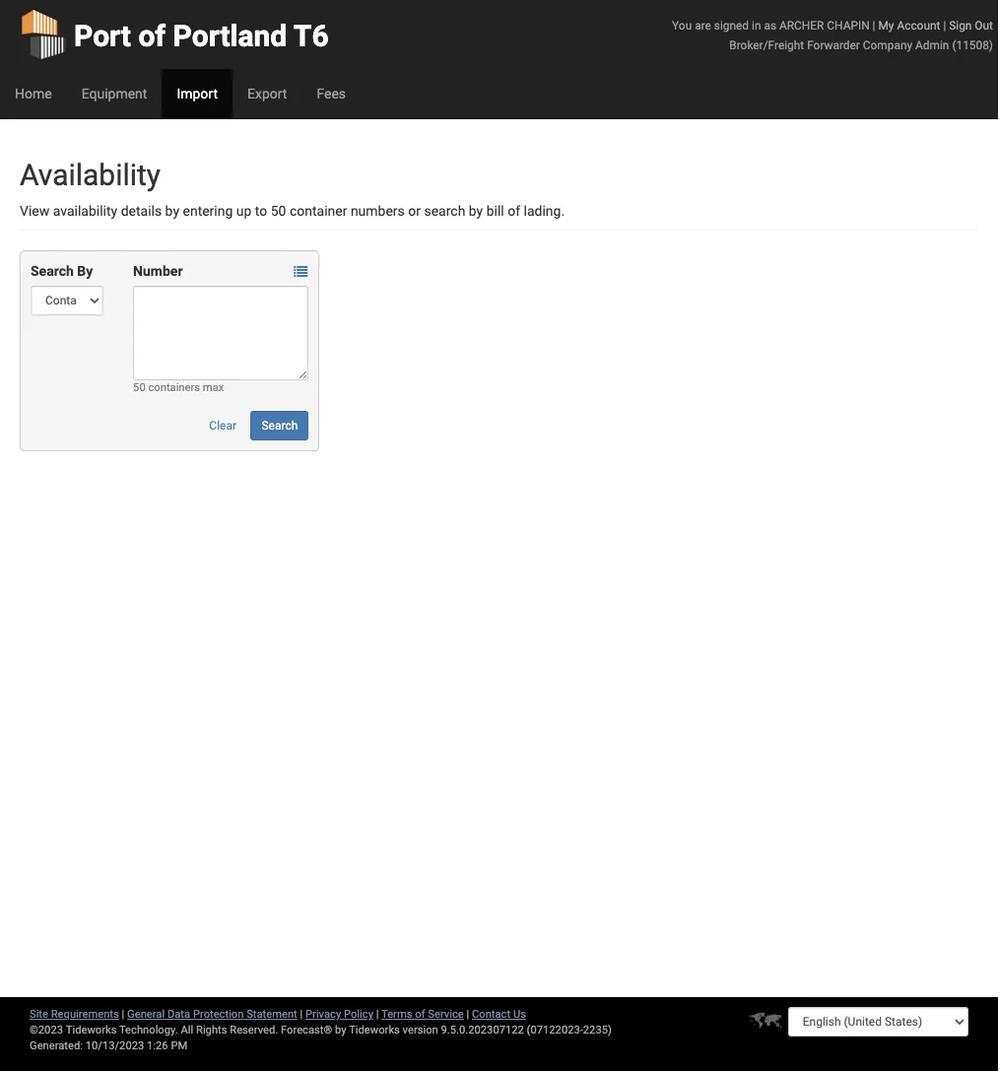 Task type: locate. For each thing, give the bounding box(es) containing it.
protection
[[193, 1008, 244, 1021]]

by inside site requirements | general data protection statement | privacy policy | terms of service | contact us ©2023 tideworks technology. all rights reserved. forecast® by tideworks version 9.5.0.202307122 (07122023-2235) generated: 10/13/2023 1:26 pm
[[335, 1024, 346, 1037]]

of up version
[[415, 1008, 425, 1021]]

to
[[255, 203, 267, 219]]

export button
[[233, 69, 302, 118]]

2 vertical spatial of
[[415, 1008, 425, 1021]]

0 horizontal spatial 50
[[133, 381, 146, 394]]

search
[[31, 263, 74, 279], [262, 419, 298, 433]]

search button
[[251, 411, 309, 440]]

1:26
[[147, 1039, 168, 1052]]

search inside search button
[[262, 419, 298, 433]]

(11508)
[[952, 38, 993, 52]]

technology.
[[119, 1024, 178, 1037]]

©2023 tideworks
[[30, 1024, 117, 1037]]

by down the privacy policy link
[[335, 1024, 346, 1037]]

| left sign
[[943, 19, 946, 33]]

1 horizontal spatial by
[[335, 1024, 346, 1037]]

home
[[15, 86, 52, 101]]

availability
[[20, 158, 161, 192]]

50 containers max
[[133, 381, 224, 394]]

50 right to
[[271, 203, 286, 219]]

terms of service link
[[381, 1008, 464, 1021]]

port
[[74, 19, 131, 53]]

portland
[[173, 19, 287, 53]]

site requirements link
[[30, 1008, 119, 1021]]

| left general
[[122, 1008, 124, 1021]]

by right details
[[165, 203, 179, 219]]

0 horizontal spatial search
[[31, 263, 74, 279]]

bill
[[486, 203, 504, 219]]

requirements
[[51, 1008, 119, 1021]]

0 horizontal spatial of
[[138, 19, 166, 53]]

forwarder
[[807, 38, 860, 52]]

50 left containers
[[133, 381, 146, 394]]

show list image
[[294, 265, 308, 279]]

are
[[695, 19, 711, 33]]

1 vertical spatial of
[[508, 203, 520, 219]]

| up forecast®
[[300, 1008, 303, 1021]]

1 vertical spatial 50
[[133, 381, 146, 394]]

of inside site requirements | general data protection statement | privacy policy | terms of service | contact us ©2023 tideworks technology. all rights reserved. forecast® by tideworks version 9.5.0.202307122 (07122023-2235) generated: 10/13/2023 1:26 pm
[[415, 1008, 425, 1021]]

terms
[[381, 1008, 412, 1021]]

equipment
[[81, 86, 147, 101]]

clear button
[[198, 411, 247, 440]]

contact us link
[[472, 1008, 526, 1021]]

site requirements | general data protection statement | privacy policy | terms of service | contact us ©2023 tideworks technology. all rights reserved. forecast® by tideworks version 9.5.0.202307122 (07122023-2235) generated: 10/13/2023 1:26 pm
[[30, 1008, 612, 1052]]

containers
[[148, 381, 200, 394]]

2 horizontal spatial of
[[508, 203, 520, 219]]

details
[[121, 203, 162, 219]]

10/13/2023
[[85, 1039, 144, 1052]]

0 vertical spatial of
[[138, 19, 166, 53]]

search right "clear" button at the left of the page
[[262, 419, 298, 433]]

search
[[424, 203, 465, 219]]

pm
[[171, 1039, 187, 1052]]

1 horizontal spatial search
[[262, 419, 298, 433]]

view availability details by entering up to 50 container numbers or search by bill of lading.
[[20, 203, 565, 219]]

signed
[[714, 19, 749, 33]]

entering
[[183, 203, 233, 219]]

| left my
[[873, 19, 875, 33]]

search for search by
[[31, 263, 74, 279]]

| up 9.5.0.202307122
[[467, 1008, 469, 1021]]

by
[[77, 263, 93, 279]]

0 vertical spatial search
[[31, 263, 74, 279]]

search by
[[31, 263, 93, 279]]

by
[[165, 203, 179, 219], [469, 203, 483, 219], [335, 1024, 346, 1037]]

9.5.0.202307122
[[441, 1024, 524, 1037]]

or
[[408, 203, 421, 219]]

1 horizontal spatial 50
[[271, 203, 286, 219]]

site
[[30, 1008, 48, 1021]]

1 horizontal spatial of
[[415, 1008, 425, 1021]]

out
[[975, 19, 993, 33]]

all
[[181, 1024, 193, 1037]]

1 vertical spatial search
[[262, 419, 298, 433]]

port of portland t6 link
[[20, 0, 329, 69]]

of right port at the top left of the page
[[138, 19, 166, 53]]

account
[[897, 19, 940, 33]]

general
[[127, 1008, 165, 1021]]

2 horizontal spatial by
[[469, 203, 483, 219]]

by left the bill
[[469, 203, 483, 219]]

search left "by"
[[31, 263, 74, 279]]

0 vertical spatial 50
[[271, 203, 286, 219]]

|
[[873, 19, 875, 33], [943, 19, 946, 33], [122, 1008, 124, 1021], [300, 1008, 303, 1021], [376, 1008, 379, 1021], [467, 1008, 469, 1021]]

up
[[236, 203, 252, 219]]

sign
[[949, 19, 972, 33]]

clear
[[209, 419, 236, 433]]

of right the bill
[[508, 203, 520, 219]]

50
[[271, 203, 286, 219], [133, 381, 146, 394]]

fees button
[[302, 69, 361, 118]]

forecast®
[[281, 1024, 332, 1037]]

of
[[138, 19, 166, 53], [508, 203, 520, 219], [415, 1008, 425, 1021]]

Number text field
[[133, 286, 309, 380]]

broker/freight
[[729, 38, 804, 52]]



Task type: describe. For each thing, give the bounding box(es) containing it.
port of portland t6
[[74, 19, 329, 53]]

import
[[177, 86, 218, 101]]

t6
[[293, 19, 329, 53]]

lading.
[[524, 203, 565, 219]]

(07122023-
[[527, 1024, 583, 1037]]

home button
[[0, 69, 67, 118]]

import button
[[162, 69, 233, 118]]

contact
[[472, 1008, 511, 1021]]

as
[[764, 19, 776, 33]]

version
[[403, 1024, 438, 1037]]

container
[[290, 203, 347, 219]]

fees
[[317, 86, 346, 101]]

us
[[513, 1008, 526, 1021]]

my account link
[[878, 19, 940, 33]]

tideworks
[[349, 1024, 400, 1037]]

you
[[672, 19, 692, 33]]

general data protection statement link
[[127, 1008, 297, 1021]]

you are signed in as archer chapin | my account | sign out broker/freight forwarder company admin (11508)
[[672, 19, 993, 52]]

view
[[20, 203, 50, 219]]

search for search
[[262, 419, 298, 433]]

privacy policy link
[[305, 1008, 373, 1021]]

my
[[878, 19, 894, 33]]

admin
[[915, 38, 949, 52]]

numbers
[[351, 203, 405, 219]]

availability
[[53, 203, 117, 219]]

policy
[[344, 1008, 373, 1021]]

rights
[[196, 1024, 227, 1037]]

2235)
[[583, 1024, 612, 1037]]

max
[[203, 381, 224, 394]]

generated:
[[30, 1039, 83, 1052]]

archer
[[779, 19, 824, 33]]

in
[[752, 19, 761, 33]]

sign out link
[[949, 19, 993, 33]]

chapin
[[827, 19, 870, 33]]

number
[[133, 263, 183, 279]]

export
[[247, 86, 287, 101]]

company
[[863, 38, 913, 52]]

| up the tideworks on the left bottom
[[376, 1008, 379, 1021]]

service
[[428, 1008, 464, 1021]]

of inside port of portland t6 link
[[138, 19, 166, 53]]

data
[[167, 1008, 190, 1021]]

privacy
[[305, 1008, 341, 1021]]

0 horizontal spatial by
[[165, 203, 179, 219]]

reserved.
[[230, 1024, 278, 1037]]

statement
[[247, 1008, 297, 1021]]

equipment button
[[67, 69, 162, 118]]



Task type: vqa. For each thing, say whether or not it's contained in the screenshot.
Rights
yes



